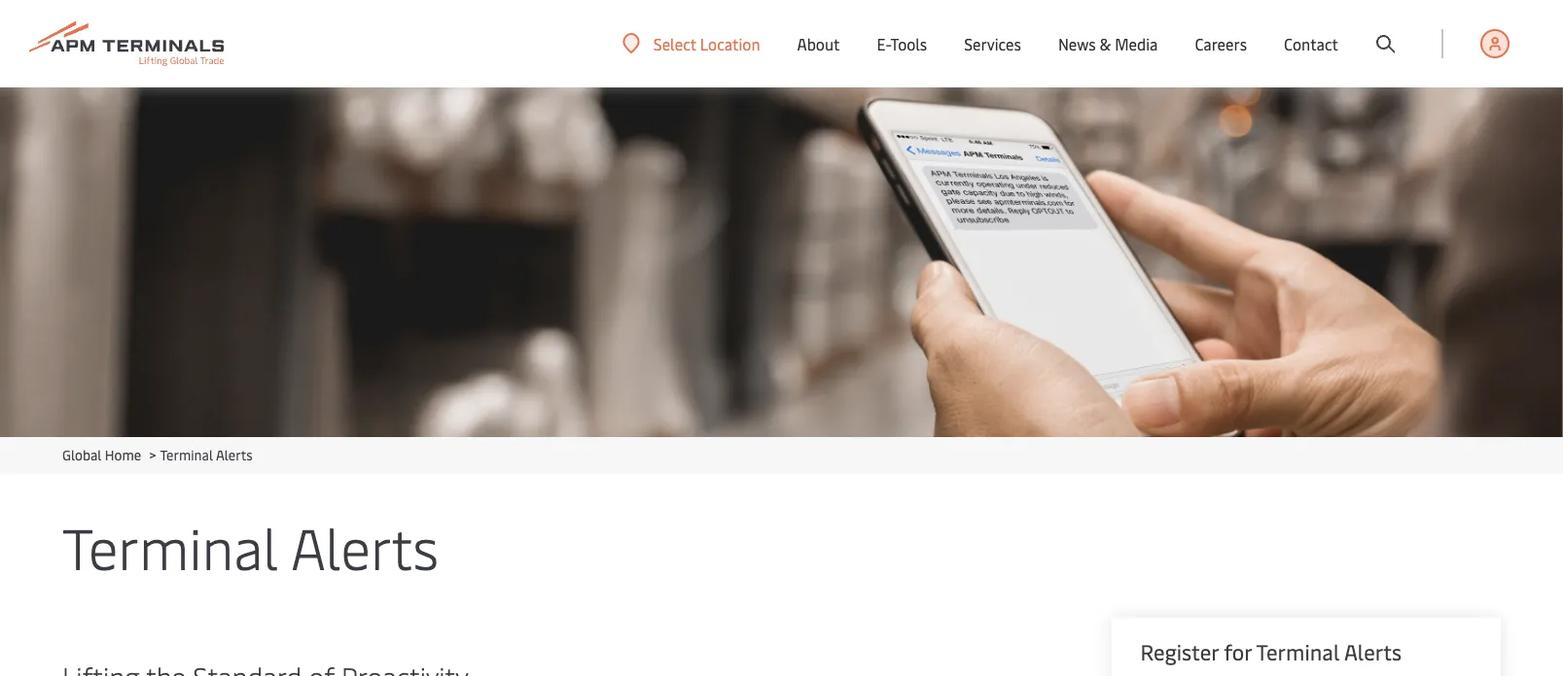 Task type: locate. For each thing, give the bounding box(es) containing it.
apm terminals launches global customer alerts solution image
[[0, 88, 1563, 438]]

select location button
[[622, 33, 760, 54]]

register for terminal alerts
[[1140, 638, 1402, 667]]

0 vertical spatial alerts
[[216, 446, 253, 464]]

for
[[1224, 638, 1252, 667]]

terminal right for
[[1256, 638, 1340, 667]]

terminal right >
[[160, 446, 213, 464]]

&
[[1100, 33, 1111, 54]]

careers button
[[1195, 0, 1247, 88]]

select
[[653, 33, 696, 54]]

0 horizontal spatial alerts
[[216, 446, 253, 464]]

terminal down the global home > terminal alerts
[[62, 508, 278, 585]]

register
[[1140, 638, 1219, 667]]

home
[[105, 446, 141, 464]]

services
[[964, 33, 1021, 54]]

tools
[[891, 33, 927, 54]]

e-tools
[[877, 33, 927, 54]]

2 vertical spatial alerts
[[1344, 638, 1402, 667]]

about
[[797, 33, 840, 54]]

contact button
[[1284, 0, 1338, 88]]

alerts
[[216, 446, 253, 464], [291, 508, 439, 585], [1344, 638, 1402, 667]]

select location
[[653, 33, 760, 54]]

terminal
[[160, 446, 213, 464], [62, 508, 278, 585], [1256, 638, 1340, 667]]

1 vertical spatial alerts
[[291, 508, 439, 585]]



Task type: describe. For each thing, give the bounding box(es) containing it.
global home > terminal alerts
[[62, 446, 253, 464]]

terminal alerts
[[62, 508, 439, 585]]

media
[[1115, 33, 1158, 54]]

news
[[1058, 33, 1096, 54]]

news & media button
[[1058, 0, 1158, 88]]

e-
[[877, 33, 891, 54]]

>
[[149, 446, 156, 464]]

global home link
[[62, 446, 141, 464]]

news & media
[[1058, 33, 1158, 54]]

contact
[[1284, 33, 1338, 54]]

2 horizontal spatial alerts
[[1344, 638, 1402, 667]]

global
[[62, 446, 101, 464]]

1 horizontal spatial alerts
[[291, 508, 439, 585]]

careers
[[1195, 33, 1247, 54]]

about button
[[797, 0, 840, 88]]

1 vertical spatial terminal
[[62, 508, 278, 585]]

2 vertical spatial terminal
[[1256, 638, 1340, 667]]

e-tools button
[[877, 0, 927, 88]]

services button
[[964, 0, 1021, 88]]

0 vertical spatial terminal
[[160, 446, 213, 464]]

location
[[700, 33, 760, 54]]



Task type: vqa. For each thing, say whether or not it's contained in the screenshot.
Menu
no



